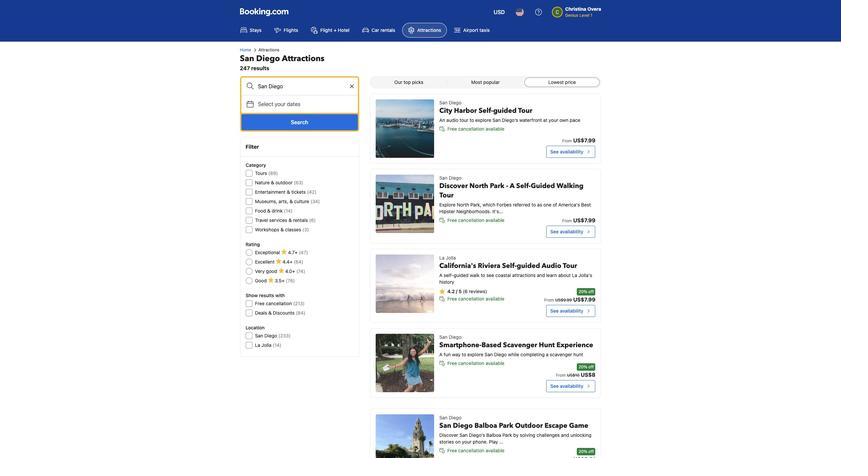 Task type: vqa. For each thing, say whether or not it's contained in the screenshot.
rightmost THAN
no



Task type: describe. For each thing, give the bounding box(es) containing it.
to inside san diego smartphone-based scavenger hunt experience a fun way to explore san diego while completing a scavenger hunt
[[462, 352, 467, 358]]

to inside san diego city harbor self-guided tour an audio tour to explore san diego's waterfront at your own pace
[[470, 117, 475, 123]]

2 vertical spatial guided
[[454, 273, 469, 278]]

taxis
[[480, 27, 490, 33]]

(213)
[[294, 301, 305, 307]]

flights link
[[269, 23, 304, 38]]

overa
[[588, 6, 602, 12]]

availability for smartphone-based scavenger hunt experience
[[561, 384, 584, 389]]

20% off from us$9.99 us$7.99
[[545, 289, 596, 303]]

san diego attractions 247 results
[[240, 53, 325, 71]]

workshops
[[255, 227, 280, 233]]

flights
[[284, 27, 298, 33]]

services
[[270, 217, 288, 223]]

very good
[[255, 269, 277, 274]]

availability for discover north park - a self-guided walking tour
[[561, 229, 584, 235]]

our
[[395, 79, 403, 85]]

good
[[266, 269, 277, 274]]

escape
[[545, 422, 568, 431]]

play
[[490, 439, 499, 445]]

booking.com image
[[240, 8, 289, 16]]

christina
[[566, 6, 587, 12]]

tour inside san diego city harbor self-guided tour an audio tour to explore san diego's waterfront at your own pace
[[519, 106, 533, 115]]

an
[[440, 117, 446, 123]]

a inside san diego discover north park - a self-guided walking tour explore north park, which forbes referred to as one of america's best hipster neighborhoods. it's...
[[510, 182, 515, 191]]

to inside the la jolla california's riviera self-guided audio tour a self-guided walk to see coastal attractions and learn about la jolla's history
[[481, 273, 486, 278]]

best
[[582, 202, 592, 208]]

tour inside the la jolla california's riviera self-guided audio tour a self-guided walk to see coastal attractions and learn about la jolla's history
[[563, 262, 578, 271]]

diego for smartphone-
[[449, 334, 462, 340]]

category
[[246, 162, 266, 168]]

explore for based
[[468, 352, 484, 358]]

park,
[[471, 202, 482, 208]]

to inside san diego discover north park - a self-guided walking tour explore north park, which forbes referred to as one of america's best hipster neighborhoods. it's...
[[532, 202, 537, 208]]

(6
[[463, 289, 468, 294]]

see
[[487, 273, 495, 278]]

la jolla (14)
[[255, 343, 282, 348]]

diego's inside san diego san diego balboa park outdoor escape game discover san diego's balboa park by solving challenges and unlocking stories on your phone. play ...
[[469, 433, 486, 438]]

reviews)
[[469, 289, 488, 294]]

nature
[[255, 180, 270, 186]]

...
[[500, 439, 504, 445]]

us$9.99
[[556, 298, 573, 303]]

scavenger
[[550, 352, 573, 358]]

tour
[[460, 117, 469, 123]]

attractions inside attractions link
[[418, 27, 442, 33]]

your inside san diego city harbor self-guided tour an audio tour to explore san diego's waterfront at your own pace
[[549, 117, 559, 123]]

dates
[[287, 101, 301, 107]]

deals & discounts (84)
[[255, 310, 306, 316]]

discover inside san diego discover north park - a self-guided walking tour explore north park, which forbes referred to as one of america's best hipster neighborhoods. it's...
[[440, 182, 468, 191]]

4.7+ (47)
[[288, 250, 308, 255]]

audio
[[542, 262, 562, 271]]

hunt
[[540, 341, 555, 350]]

tour inside san diego discover north park - a self-guided walking tour explore north park, which forbes referred to as one of america's best hipster neighborhoods. it's...
[[440, 191, 454, 200]]

entertainment & tickets (42)
[[255, 189, 317, 195]]

discounts
[[273, 310, 295, 316]]

hunt
[[574, 352, 584, 358]]

0 vertical spatial your
[[275, 101, 286, 107]]

from inside 20% off from us$10 us$8
[[557, 373, 566, 378]]

a
[[547, 352, 549, 358]]

location
[[246, 325, 265, 331]]

see availability for california's riviera self-guided audio tour
[[551, 308, 584, 314]]

+
[[334, 27, 337, 33]]

1 horizontal spatial (14)
[[284, 208, 293, 214]]

san inside san diego discover north park - a self-guided walking tour explore north park, which forbes referred to as one of america's best hipster neighborhoods. it's...
[[440, 175, 448, 181]]

2 horizontal spatial la
[[573, 273, 578, 278]]

level
[[580, 13, 590, 18]]

3 20% from the top
[[579, 449, 588, 454]]

riviera
[[478, 262, 501, 271]]

self- inside san diego discover north park - a self-guided walking tour explore north park, which forbes referred to as one of america's best hipster neighborhoods. it's...
[[517, 182, 531, 191]]

free cancellation (213)
[[255, 301, 305, 307]]

outdoor
[[516, 422, 544, 431]]

off for california's riviera self-guided audio tour
[[589, 289, 594, 294]]

0 horizontal spatial (14)
[[273, 343, 282, 348]]

audio
[[447, 117, 459, 123]]

christina overa genius level 1
[[566, 6, 602, 18]]

price
[[566, 79, 577, 85]]

based
[[482, 341, 502, 350]]

(84)
[[296, 310, 306, 316]]

la for (14)
[[255, 343, 260, 348]]

diego for city
[[449, 100, 462, 106]]

popular
[[484, 79, 500, 85]]

san inside san diego attractions 247 results
[[240, 53, 254, 64]]

3 available from the top
[[486, 296, 505, 302]]

our top picks
[[395, 79, 424, 85]]

la for california's
[[440, 255, 445, 261]]

neighborhoods.
[[457, 209, 492, 214]]

at
[[544, 117, 548, 123]]

from down america's
[[563, 218, 573, 224]]

& for drink
[[267, 208, 271, 214]]

diego for san
[[449, 415, 462, 421]]

3.5+ (76)
[[275, 278, 295, 284]]

(3)
[[303, 227, 309, 233]]

1 vertical spatial balboa
[[487, 433, 502, 438]]

usd button
[[490, 4, 509, 20]]

unlocking
[[571, 433, 592, 438]]

0 vertical spatial north
[[470, 182, 489, 191]]

from down own
[[563, 138, 573, 144]]

usd
[[494, 9, 505, 15]]

drink
[[272, 208, 283, 214]]

cancellation down with
[[266, 301, 292, 307]]

see for tour
[[551, 149, 559, 155]]

show
[[246, 293, 258, 298]]

workshops & classes (3)
[[255, 227, 309, 233]]

san diego (233)
[[255, 333, 291, 339]]

3 free cancellation available from the top
[[448, 296, 505, 302]]

phone.
[[473, 439, 488, 445]]

diego for attractions
[[256, 53, 280, 64]]

san diego discover north park - a self-guided walking tour explore north park, which forbes referred to as one of america's best hipster neighborhoods. it's...
[[440, 175, 592, 214]]

free cancellation available for north
[[448, 217, 505, 223]]

5
[[459, 289, 462, 294]]

fun
[[444, 352, 451, 358]]

walk
[[470, 273, 480, 278]]

1 vertical spatial north
[[457, 202, 470, 208]]

classes
[[285, 227, 301, 233]]

see availability for city harbor self-guided tour
[[551, 149, 584, 155]]

way
[[453, 352, 461, 358]]

0 vertical spatial balboa
[[475, 422, 498, 431]]

san diego balboa park outdoor escape game image
[[376, 415, 434, 458]]

from inside 20% off from us$9.99 us$7.99
[[545, 298, 555, 303]]

1
[[591, 13, 593, 18]]

solving
[[520, 433, 536, 438]]

one
[[544, 202, 552, 208]]

select your dates
[[258, 101, 301, 107]]

rentals inside car rentals link
[[381, 27, 396, 33]]

available for self-
[[486, 126, 505, 132]]

home
[[240, 47, 251, 52]]

cancellation for smartphone-
[[459, 361, 485, 366]]

car
[[372, 27, 380, 33]]

of
[[553, 202, 558, 208]]

(76)
[[286, 278, 295, 284]]

coastal
[[496, 273, 512, 278]]

free for san diego balboa park outdoor escape game
[[448, 448, 458, 454]]

travel
[[255, 217, 268, 223]]

1 vertical spatial park
[[499, 422, 514, 431]]

(42)
[[307, 189, 317, 195]]

guided for audio
[[517, 262, 541, 271]]

with
[[276, 293, 285, 298]]

stays
[[250, 27, 262, 33]]

1 vertical spatial attractions
[[259, 47, 280, 52]]

and inside the la jolla california's riviera self-guided audio tour a self-guided walk to see coastal attractions and learn about la jolla's history
[[537, 273, 546, 278]]

available for balboa
[[486, 448, 505, 454]]



Task type: locate. For each thing, give the bounding box(es) containing it.
20% for california's riviera self-guided audio tour
[[579, 289, 588, 294]]

0 vertical spatial guided
[[494, 106, 517, 115]]

availability down us$9.99
[[561, 308, 584, 314]]

diego's inside san diego city harbor self-guided tour an audio tour to explore san diego's waterfront at your own pace
[[503, 117, 519, 123]]

2 vertical spatial 20%
[[579, 449, 588, 454]]

free cancellation available down reviews)
[[448, 296, 505, 302]]

self- up coastal
[[503, 262, 517, 271]]

airport taxis
[[464, 27, 490, 33]]

north up the 'park,'
[[470, 182, 489, 191]]

most popular
[[472, 79, 500, 85]]

1 vertical spatial (14)
[[273, 343, 282, 348]]

diego's left waterfront at top
[[503, 117, 519, 123]]

4 availability from the top
[[561, 384, 584, 389]]

1 horizontal spatial north
[[470, 182, 489, 191]]

cancellation for city
[[459, 126, 485, 132]]

on
[[456, 439, 461, 445]]

available for park
[[486, 217, 505, 223]]

& left drink
[[267, 208, 271, 214]]

3 us$7.99 from the top
[[574, 297, 596, 303]]

jolla up california's
[[446, 255, 456, 261]]

self- inside san diego city harbor self-guided tour an audio tour to explore san diego's waterfront at your own pace
[[479, 106, 494, 115]]

harbor
[[455, 106, 477, 115]]

balboa up phone.
[[475, 422, 498, 431]]

1 vertical spatial your
[[549, 117, 559, 123]]

& for discounts
[[269, 310, 272, 316]]

and down "escape"
[[562, 433, 570, 438]]

0 vertical spatial diego's
[[503, 117, 519, 123]]

1 horizontal spatial tour
[[519, 106, 533, 115]]

self- for riviera
[[503, 262, 517, 271]]

0 horizontal spatial diego's
[[469, 433, 486, 438]]

2 availability from the top
[[561, 229, 584, 235]]

4 available from the top
[[486, 361, 505, 366]]

20% down unlocking
[[579, 449, 588, 454]]

2 horizontal spatial guided
[[517, 262, 541, 271]]

1 us$7.99 from the top
[[574, 137, 596, 144]]

0 vertical spatial from us$7.99
[[563, 137, 596, 144]]

1 horizontal spatial rentals
[[381, 27, 396, 33]]

0 vertical spatial off
[[589, 289, 594, 294]]

most
[[472, 79, 483, 85]]

2 vertical spatial a
[[440, 352, 443, 358]]

from us$7.99 down best
[[563, 217, 596, 224]]

referred
[[513, 202, 531, 208]]

food & drink (14)
[[255, 208, 293, 214]]

free cancellation available for harbor
[[448, 126, 505, 132]]

from left the us$10
[[557, 373, 566, 378]]

2 20% from the top
[[579, 365, 588, 370]]

20% for smartphone-based scavenger hunt experience
[[579, 365, 588, 370]]

discover up explore
[[440, 182, 468, 191]]

your account menu christina overa genius level 1 element
[[552, 3, 605, 18]]

off for smartphone-based scavenger hunt experience
[[589, 365, 594, 370]]

0 horizontal spatial and
[[537, 273, 546, 278]]

free down hipster
[[448, 217, 458, 223]]

north
[[470, 182, 489, 191], [457, 202, 470, 208]]

diego
[[256, 53, 280, 64], [449, 100, 462, 106], [449, 175, 462, 181], [265, 333, 277, 339], [449, 334, 462, 340], [495, 352, 507, 358], [449, 415, 462, 421], [453, 422, 473, 431]]

1 vertical spatial tour
[[440, 191, 454, 200]]

results left with
[[259, 293, 274, 298]]

& for outdoor
[[271, 180, 275, 186]]

very
[[255, 269, 265, 274]]

guided
[[494, 106, 517, 115], [517, 262, 541, 271], [454, 273, 469, 278]]

cancellation down tour
[[459, 126, 485, 132]]

us$7.99 down best
[[574, 217, 596, 224]]

1 horizontal spatial guided
[[494, 106, 517, 115]]

available down the play
[[486, 448, 505, 454]]

us$7.99 inside 20% off from us$9.99 us$7.99
[[574, 297, 596, 303]]

entertainment
[[255, 189, 286, 195]]

and inside san diego san diego balboa park outdoor escape game discover san diego's balboa park by solving challenges and unlocking stories on your phone. play ...
[[562, 433, 570, 438]]

2 discover from the top
[[440, 433, 459, 438]]

see availability down america's
[[551, 229, 584, 235]]

jolla for california's
[[446, 255, 456, 261]]

tours (89)
[[255, 170, 278, 176]]

your inside san diego san diego balboa park outdoor escape game discover san diego's balboa park by solving challenges and unlocking stories on your phone. play ...
[[462, 439, 472, 445]]

cancellation down phone.
[[459, 448, 485, 454]]

free down way
[[448, 361, 458, 366]]

california's
[[440, 262, 477, 271]]

0 horizontal spatial your
[[275, 101, 286, 107]]

/
[[456, 289, 458, 294]]

your right "at" on the right top of the page
[[549, 117, 559, 123]]

20% inside 20% off from us$10 us$8
[[579, 365, 588, 370]]

rentals right car
[[381, 27, 396, 33]]

self-
[[479, 106, 494, 115], [517, 182, 531, 191], [503, 262, 517, 271]]

2 us$7.99 from the top
[[574, 217, 596, 224]]

-
[[507, 182, 509, 191]]

0 vertical spatial and
[[537, 273, 546, 278]]

4.7+
[[288, 250, 298, 255]]

1 vertical spatial and
[[562, 433, 570, 438]]

guided up attractions on the bottom of page
[[517, 262, 541, 271]]

and left learn
[[537, 273, 546, 278]]

your right on
[[462, 439, 472, 445]]

see availability for smartphone-based scavenger hunt experience
[[551, 384, 584, 389]]

1 availability from the top
[[561, 149, 584, 155]]

20% inside 20% off from us$9.99 us$7.99
[[579, 289, 588, 294]]

flight + hotel link
[[306, 23, 355, 38]]

a inside the la jolla california's riviera self-guided audio tour a self-guided walk to see coastal attractions and learn about la jolla's history
[[440, 273, 443, 278]]

0 horizontal spatial guided
[[454, 273, 469, 278]]

0 horizontal spatial rentals
[[293, 217, 308, 223]]

guided inside san diego city harbor self-guided tour an audio tour to explore san diego's waterfront at your own pace
[[494, 106, 517, 115]]

self- inside the la jolla california's riviera self-guided audio tour a self-guided walk to see coastal attractions and learn about la jolla's history
[[503, 262, 517, 271]]

off inside 20% off from us$9.99 us$7.99
[[589, 289, 594, 294]]

cancellation down neighborhoods.
[[459, 217, 485, 223]]

results
[[251, 65, 270, 71], [259, 293, 274, 298]]

1 horizontal spatial attractions
[[282, 53, 325, 64]]

free cancellation available down way
[[448, 361, 505, 366]]

a right -
[[510, 182, 515, 191]]

2 vertical spatial attractions
[[282, 53, 325, 64]]

3 see from the top
[[551, 308, 559, 314]]

guided down "popular"
[[494, 106, 517, 115]]

available for scavenger
[[486, 361, 505, 366]]

cancellation down 4.2 / 5 (6 reviews) at the right bottom of page
[[459, 296, 485, 302]]

outdoor
[[276, 180, 293, 186]]

free down stories
[[448, 448, 458, 454]]

(14) down museums, arts, & culture (34)
[[284, 208, 293, 214]]

1 vertical spatial explore
[[468, 352, 484, 358]]

cancellation for discover
[[459, 217, 485, 223]]

see for audio
[[551, 308, 559, 314]]

see availability down the us$10
[[551, 384, 584, 389]]

home link
[[240, 47, 251, 53]]

learn
[[547, 273, 558, 278]]

3.5+
[[275, 278, 285, 284]]

availability for california's riviera self-guided audio tour
[[561, 308, 584, 314]]

tickets
[[292, 189, 306, 195]]

see for a
[[551, 229, 559, 235]]

available down it's...
[[486, 217, 505, 223]]

4 see availability from the top
[[551, 384, 584, 389]]

2 vertical spatial off
[[589, 449, 594, 454]]

2 vertical spatial us$7.99
[[574, 297, 596, 303]]

off down jolla's
[[589, 289, 594, 294]]

1 vertical spatial jolla
[[262, 343, 272, 348]]

20% down jolla's
[[579, 289, 588, 294]]

tour up explore
[[440, 191, 454, 200]]

0 vertical spatial attractions
[[418, 27, 442, 33]]

0 horizontal spatial la
[[255, 343, 260, 348]]

discover up stories
[[440, 433, 459, 438]]

explore down "smartphone-"
[[468, 352, 484, 358]]

1 see from the top
[[551, 149, 559, 155]]

2 vertical spatial park
[[503, 433, 513, 438]]

4 see from the top
[[551, 384, 559, 389]]

top
[[404, 79, 411, 85]]

& for tickets
[[287, 189, 290, 195]]

1 discover from the top
[[440, 182, 468, 191]]

0 vertical spatial rentals
[[381, 27, 396, 33]]

us$7.99 for discover north park - a self-guided walking tour
[[574, 217, 596, 224]]

san
[[240, 53, 254, 64], [440, 100, 448, 106], [493, 117, 501, 123], [440, 175, 448, 181], [255, 333, 263, 339], [440, 334, 448, 340], [485, 352, 493, 358], [440, 415, 448, 421], [440, 422, 452, 431], [460, 433, 468, 438]]

jolla's
[[579, 273, 593, 278]]

free for smartphone-based scavenger hunt experience
[[448, 361, 458, 366]]

0 vertical spatial us$7.99
[[574, 137, 596, 144]]

available down reviews)
[[486, 296, 505, 302]]

diego for discover
[[449, 175, 462, 181]]

tour up 'about'
[[563, 262, 578, 271]]

off inside 20% off from us$10 us$8
[[589, 365, 594, 370]]

experience
[[557, 341, 594, 350]]

diego inside san diego city harbor self-guided tour an audio tour to explore san diego's waterfront at your own pace
[[449, 100, 462, 106]]

california's riviera self-guided audio tour image
[[376, 255, 434, 313]]

free for discover north park - a self-guided walking tour
[[448, 217, 458, 223]]

4 free cancellation available from the top
[[448, 361, 505, 366]]

cancellation for san
[[459, 448, 485, 454]]

1 vertical spatial discover
[[440, 433, 459, 438]]

off up the us$8
[[589, 365, 594, 370]]

free cancellation available down tour
[[448, 126, 505, 132]]

1 available from the top
[[486, 126, 505, 132]]

free up deals
[[255, 301, 265, 307]]

& up classes
[[289, 217, 292, 223]]

available down san diego city harbor self-guided tour an audio tour to explore san diego's waterfront at your own pace
[[486, 126, 505, 132]]

la
[[440, 255, 445, 261], [573, 273, 578, 278], [255, 343, 260, 348]]

2 see from the top
[[551, 229, 559, 235]]

0 vertical spatial 20%
[[579, 289, 588, 294]]

city harbor self-guided tour image
[[376, 99, 434, 158]]

1 horizontal spatial la
[[440, 255, 445, 261]]

food
[[255, 208, 266, 214]]

(74)
[[297, 269, 306, 274]]

attractions inside san diego attractions 247 results
[[282, 53, 325, 64]]

diego for (233)
[[265, 333, 277, 339]]

from us$7.99 for discover north park - a self-guided walking tour
[[563, 217, 596, 224]]

0 vertical spatial a
[[510, 182, 515, 191]]

stays link
[[235, 23, 268, 38]]

balboa up the play
[[487, 433, 502, 438]]

0 horizontal spatial north
[[457, 202, 470, 208]]

a left self-
[[440, 273, 443, 278]]

247
[[240, 65, 250, 71]]

us$7.99 for city harbor self-guided tour
[[574, 137, 596, 144]]

2 free cancellation available from the top
[[448, 217, 505, 223]]

availability down 'pace'
[[561, 149, 584, 155]]

1 see availability from the top
[[551, 149, 584, 155]]

& right arts,
[[290, 199, 293, 204]]

0 horizontal spatial jolla
[[262, 343, 272, 348]]

hipster
[[440, 209, 456, 214]]

your left dates
[[275, 101, 286, 107]]

results inside san diego attractions 247 results
[[251, 65, 270, 71]]

1 vertical spatial self-
[[517, 182, 531, 191]]

& down (89)
[[271, 180, 275, 186]]

2 horizontal spatial your
[[549, 117, 559, 123]]

search button
[[242, 114, 358, 130]]

1 vertical spatial us$7.99
[[574, 217, 596, 224]]

genius
[[566, 13, 579, 18]]

san diego smartphone-based scavenger hunt experience a fun way to explore san diego while completing a scavenger hunt
[[440, 334, 594, 358]]

20% up the us$8
[[579, 365, 588, 370]]

san diego city harbor self-guided tour an audio tour to explore san diego's waterfront at your own pace
[[440, 100, 581, 123]]

to left see
[[481, 273, 486, 278]]

1 vertical spatial guided
[[517, 262, 541, 271]]

jolla inside the la jolla california's riviera self-guided audio tour a self-guided walk to see coastal attractions and learn about la jolla's history
[[446, 255, 456, 261]]

5 free cancellation available from the top
[[448, 448, 505, 454]]

museums, arts, & culture (34)
[[255, 199, 320, 204]]

flight + hotel
[[321, 27, 350, 33]]

explore for harbor
[[476, 117, 492, 123]]

1 free cancellation available from the top
[[448, 126, 505, 132]]

2 horizontal spatial attractions
[[418, 27, 442, 33]]

car rentals
[[372, 27, 396, 33]]

0 vertical spatial la
[[440, 255, 445, 261]]

1 vertical spatial diego's
[[469, 433, 486, 438]]

cancellation down way
[[459, 361, 485, 366]]

0 horizontal spatial tour
[[440, 191, 454, 200]]

exceptional
[[255, 250, 280, 255]]

1 vertical spatial 20%
[[579, 365, 588, 370]]

san diego san diego balboa park outdoor escape game discover san diego's balboa park by solving challenges and unlocking stories on your phone. play ...
[[440, 415, 592, 445]]

2 available from the top
[[486, 217, 505, 223]]

1 horizontal spatial and
[[562, 433, 570, 438]]

diego inside san diego attractions 247 results
[[256, 53, 280, 64]]

availability down america's
[[561, 229, 584, 235]]

park left -
[[490, 182, 505, 191]]

2 horizontal spatial tour
[[563, 262, 578, 271]]

4.0+ (74)
[[286, 269, 306, 274]]

4.4+ (64)
[[283, 259, 304, 265]]

2 off from the top
[[589, 365, 594, 370]]

jolla for (14)
[[262, 343, 272, 348]]

travel services & rentals (6)
[[255, 217, 316, 223]]

to right tour
[[470, 117, 475, 123]]

1 vertical spatial from us$7.99
[[563, 217, 596, 224]]

nature & outdoor (63)
[[255, 180, 304, 186]]

1 horizontal spatial diego's
[[503, 117, 519, 123]]

diego inside san diego discover north park - a self-guided walking tour explore north park, which forbes referred to as one of america's best hipster neighborhoods. it's...
[[449, 175, 462, 181]]

2 vertical spatial your
[[462, 439, 472, 445]]

availability for city harbor self-guided tour
[[561, 149, 584, 155]]

self- right harbor
[[479, 106, 494, 115]]

guided
[[531, 182, 556, 191]]

1 vertical spatial results
[[259, 293, 274, 298]]

guided down california's
[[454, 273, 469, 278]]

park left 'by'
[[503, 433, 513, 438]]

while
[[509, 352, 520, 358]]

park
[[490, 182, 505, 191], [499, 422, 514, 431], [503, 433, 513, 438]]

1 vertical spatial rentals
[[293, 217, 308, 223]]

0 vertical spatial self-
[[479, 106, 494, 115]]

us$7.99 down 'pace'
[[574, 137, 596, 144]]

3 off from the top
[[589, 449, 594, 454]]

4.4+
[[283, 259, 293, 265]]

to left as on the top right of page
[[532, 202, 537, 208]]

2 vertical spatial la
[[255, 343, 260, 348]]

park inside san diego discover north park - a self-guided walking tour explore north park, which forbes referred to as one of america's best hipster neighborhoods. it's...
[[490, 182, 505, 191]]

a left fun
[[440, 352, 443, 358]]

free for city harbor self-guided tour
[[448, 126, 458, 132]]

3 availability from the top
[[561, 308, 584, 314]]

2 see availability from the top
[[551, 229, 584, 235]]

free cancellation available for based
[[448, 361, 505, 366]]

self- right -
[[517, 182, 531, 191]]

self- for harbor
[[479, 106, 494, 115]]

availability down the us$10
[[561, 384, 584, 389]]

see availability for discover north park - a self-guided walking tour
[[551, 229, 584, 235]]

1 horizontal spatial your
[[462, 439, 472, 445]]

to right way
[[462, 352, 467, 358]]

from left us$9.99
[[545, 298, 555, 303]]

smartphone-based scavenger hunt experience image
[[376, 334, 434, 393]]

0 horizontal spatial attractions
[[259, 47, 280, 52]]

jolla down san diego (233)
[[262, 343, 272, 348]]

0 vertical spatial park
[[490, 182, 505, 191]]

0 vertical spatial explore
[[476, 117, 492, 123]]

1 vertical spatial off
[[589, 365, 594, 370]]

free cancellation available for diego
[[448, 448, 505, 454]]

explore inside san diego smartphone-based scavenger hunt experience a fun way to explore san diego while completing a scavenger hunt
[[468, 352, 484, 358]]

1 vertical spatial a
[[440, 273, 443, 278]]

arts,
[[279, 199, 289, 204]]

which
[[483, 202, 496, 208]]

a inside san diego smartphone-based scavenger hunt experience a fun way to explore san diego while completing a scavenger hunt
[[440, 352, 443, 358]]

free down audio
[[448, 126, 458, 132]]

la right 'about'
[[573, 273, 578, 278]]

2 vertical spatial tour
[[563, 262, 578, 271]]

cancellation
[[459, 126, 485, 132], [459, 217, 485, 223], [459, 296, 485, 302], [266, 301, 292, 307], [459, 361, 485, 366], [459, 448, 485, 454]]

explore right tour
[[476, 117, 492, 123]]

Where are you going? search field
[[242, 78, 358, 95]]

1 vertical spatial la
[[573, 273, 578, 278]]

north up neighborhoods.
[[457, 202, 470, 208]]

1 20% from the top
[[579, 289, 588, 294]]

diego's up phone.
[[469, 433, 486, 438]]

& right deals
[[269, 310, 272, 316]]

(14) down san diego (233)
[[273, 343, 282, 348]]

discover north park - a self-guided walking tour image
[[376, 175, 434, 233]]

free cancellation available down phone.
[[448, 448, 505, 454]]

about
[[559, 273, 571, 278]]

la up california's
[[440, 255, 445, 261]]

(47)
[[299, 250, 308, 255]]

3 see availability from the top
[[551, 308, 584, 314]]

0 vertical spatial results
[[251, 65, 270, 71]]

& for classes
[[281, 227, 284, 233]]

& down 'travel services & rentals (6)'
[[281, 227, 284, 233]]

us$7.99
[[574, 137, 596, 144], [574, 217, 596, 224], [574, 297, 596, 303]]

0 vertical spatial tour
[[519, 106, 533, 115]]

from us$7.99 down 'pace'
[[563, 137, 596, 144]]

1 off from the top
[[589, 289, 594, 294]]

us$7.99 right us$9.99
[[574, 297, 596, 303]]

la jolla california's riviera self-guided audio tour a self-guided walk to see coastal attractions and learn about la jolla's history
[[440, 255, 593, 285]]

&
[[271, 180, 275, 186], [287, 189, 290, 195], [290, 199, 293, 204], [267, 208, 271, 214], [289, 217, 292, 223], [281, 227, 284, 233], [269, 310, 272, 316]]

see
[[551, 149, 559, 155], [551, 229, 559, 235], [551, 308, 559, 314], [551, 384, 559, 389]]

from us$7.99 for city harbor self-guided tour
[[563, 137, 596, 144]]

0 vertical spatial jolla
[[446, 255, 456, 261]]

filter
[[246, 144, 259, 150]]

off down unlocking
[[589, 449, 594, 454]]

2 vertical spatial self-
[[503, 262, 517, 271]]

rentals up (3)
[[293, 217, 308, 223]]

(63)
[[294, 180, 304, 186]]

results right 247
[[251, 65, 270, 71]]

tour up waterfront at top
[[519, 106, 533, 115]]

1 from us$7.99 from the top
[[563, 137, 596, 144]]

free cancellation available down neighborhoods.
[[448, 217, 505, 223]]

5 available from the top
[[486, 448, 505, 454]]

explore
[[476, 117, 492, 123], [468, 352, 484, 358]]

1 horizontal spatial jolla
[[446, 255, 456, 261]]

& up museums, arts, & culture (34)
[[287, 189, 290, 195]]

available down based
[[486, 361, 505, 366]]

lowest price
[[549, 79, 577, 85]]

see for experience
[[551, 384, 559, 389]]

park up ...
[[499, 422, 514, 431]]

0 vertical spatial (14)
[[284, 208, 293, 214]]

la down 'location'
[[255, 343, 260, 348]]

explore inside san diego city harbor self-guided tour an audio tour to explore san diego's waterfront at your own pace
[[476, 117, 492, 123]]

search
[[291, 119, 309, 125]]

guided for tour
[[494, 106, 517, 115]]

forbes
[[497, 202, 512, 208]]

by
[[514, 433, 519, 438]]

discover inside san diego san diego balboa park outdoor escape game discover san diego's balboa park by solving challenges and unlocking stories on your phone. play ...
[[440, 433, 459, 438]]

2 from us$7.99 from the top
[[563, 217, 596, 224]]

(89)
[[269, 170, 278, 176]]

see availability down us$9.99
[[551, 308, 584, 314]]

car rentals link
[[357, 23, 401, 38]]

free down 4.2
[[448, 296, 458, 302]]

0 vertical spatial discover
[[440, 182, 468, 191]]

deals
[[255, 310, 267, 316]]

see availability down own
[[551, 149, 584, 155]]



